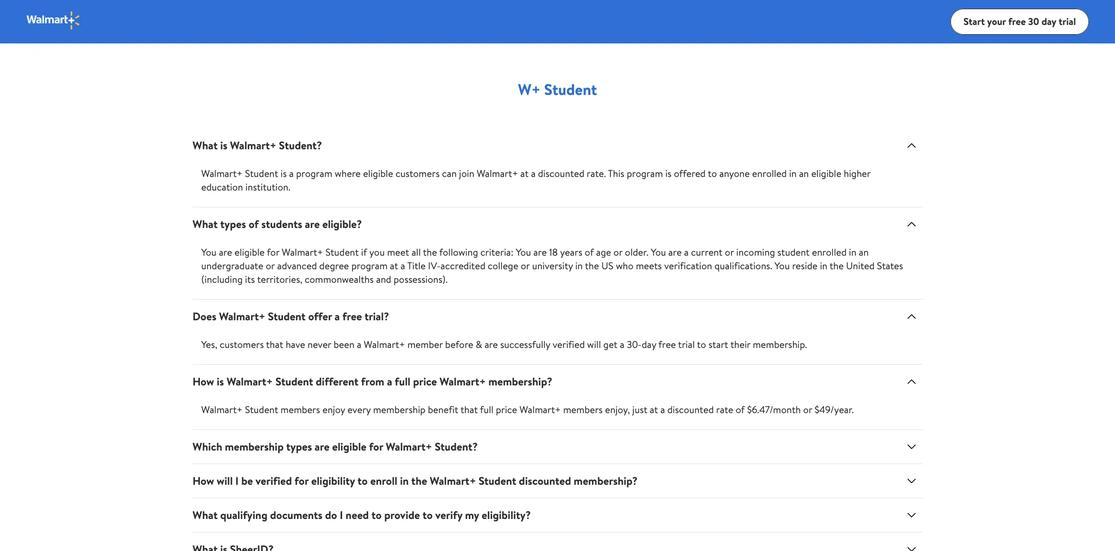 Task type: describe. For each thing, give the bounding box(es) containing it.
student inside you are eligible for walmart+ student if you meet all the following criteria: you are 18 years of age or older. you are a current or incoming student enrolled in an undergraduate or advanced degree program at a title iv-accredited college or university in the us who meets verification qualifications. you reside in the united states (including its territories, commonwealths and possessions).
[[325, 246, 359, 259]]

this
[[608, 167, 624, 180]]

0 horizontal spatial program
[[296, 167, 332, 180]]

older.
[[625, 246, 649, 259]]

you right 'older.'
[[651, 246, 666, 259]]

2 horizontal spatial program
[[627, 167, 663, 180]]

never
[[308, 338, 331, 351]]

eligible right where
[[363, 167, 393, 180]]

yes, customers that have never been a walmart+ member before & are successfully verified will get a 30-day free trial to start their membership.
[[201, 338, 807, 351]]

united
[[846, 259, 875, 273]]

university
[[532, 259, 573, 273]]

eligible up eligibility
[[332, 439, 367, 454]]

higher
[[844, 167, 871, 180]]

states
[[877, 259, 903, 273]]

which
[[193, 439, 222, 454]]

for inside you are eligible for walmart+ student if you meet all the following criteria: you are 18 years of age or older. you are a current or incoming student enrolled in an undergraduate or advanced degree program at a title iv-accredited college or university in the us who meets verification qualifications. you reside in the united states (including its territories, commonwealths and possessions).
[[267, 246, 279, 259]]

0 vertical spatial price
[[413, 374, 437, 389]]

how is walmart+ student different from a full price walmart+ membership?
[[193, 374, 552, 389]]

start your free 30 day trial
[[964, 14, 1076, 28]]

from
[[361, 374, 384, 389]]

institution.
[[245, 180, 290, 194]]

and
[[376, 273, 391, 286]]

w+
[[518, 79, 541, 100]]

undergraduate
[[201, 259, 263, 273]]

you up (including at the left of the page
[[201, 246, 217, 259]]

are up (including at the left of the page
[[219, 246, 232, 259]]

to left enroll
[[358, 474, 368, 488]]

what for what qualifying documents do i need to provide to verify my eligibility?
[[193, 508, 218, 523]]

trial inside button
[[1059, 14, 1076, 28]]

0 horizontal spatial trial
[[678, 338, 695, 351]]

my
[[465, 508, 479, 523]]

rate.
[[587, 167, 606, 180]]

verification
[[664, 259, 712, 273]]

0 vertical spatial types
[[220, 217, 246, 231]]

2 horizontal spatial at
[[650, 403, 658, 417]]

trial?
[[365, 309, 389, 324]]

education
[[201, 180, 243, 194]]

0 horizontal spatial will
[[217, 474, 233, 488]]

w+ student
[[518, 79, 597, 100]]

are left 18
[[533, 246, 547, 259]]

student
[[778, 246, 810, 259]]

rate
[[716, 403, 733, 417]]

what qualifying documents do i need to provide to verify my eligibility? image
[[905, 509, 918, 522]]

1 horizontal spatial membership
[[373, 403, 426, 417]]

years
[[560, 246, 582, 259]]

0 vertical spatial membership?
[[488, 374, 552, 389]]

discounted for membership?
[[519, 474, 571, 488]]

student inside "walmart+ student is a program where eligible customers can join walmart+ at a discounted rate. this program is offered to anyone enrolled in an eligible higher education institution."
[[245, 167, 278, 180]]

1 horizontal spatial free
[[658, 338, 676, 351]]

to right need
[[372, 508, 382, 523]]

possessions).
[[394, 273, 448, 286]]

1 vertical spatial discounted
[[667, 403, 714, 417]]

does walmart+ student offer a free trial?
[[193, 309, 389, 324]]

where
[[335, 167, 361, 180]]

$6.47/month
[[747, 403, 801, 417]]

walmart+ student is a program where eligible customers can join walmart+ at a discounted rate. this program is offered to anyone enrolled in an eligible higher education institution.
[[201, 167, 871, 194]]

qualifying
[[220, 508, 268, 523]]

walmart+ inside you are eligible for walmart+ student if you meet all the following criteria: you are 18 years of age or older. you are a current or incoming student enrolled in an undergraduate or advanced degree program at a title iv-accredited college or university in the us who meets verification qualifications. you reside in the united states (including its territories, commonwealths and possessions).
[[282, 246, 323, 259]]

if
[[361, 246, 367, 259]]

all
[[412, 246, 421, 259]]

enroll
[[370, 474, 397, 488]]

advanced
[[277, 259, 317, 273]]

have
[[286, 338, 305, 351]]

qualifications.
[[715, 259, 772, 273]]

your
[[987, 14, 1006, 28]]

eligibility
[[311, 474, 355, 488]]

0 horizontal spatial customers
[[220, 338, 264, 351]]

territories,
[[257, 273, 302, 286]]

enrolled inside you are eligible for walmart+ student if you meet all the following criteria: you are 18 years of age or older. you are a current or incoming student enrolled in an undergraduate or advanced degree program at a title iv-accredited college or university in the us who meets verification qualifications. you reside in the united states (including its territories, commonwealths and possessions).
[[812, 246, 847, 259]]

verify
[[435, 508, 463, 523]]

how for how will i be verified for eligibility to enroll in the walmart+ student discounted membership?
[[193, 474, 214, 488]]

in inside "walmart+ student is a program where eligible customers can join walmart+ at a discounted rate. this program is offered to anyone enrolled in an eligible higher education institution."
[[789, 167, 797, 180]]

to inside "walmart+ student is a program where eligible customers can join walmart+ at a discounted rate. this program is offered to anyone enrolled in an eligible higher education institution."
[[708, 167, 717, 180]]

an inside you are eligible for walmart+ student if you meet all the following criteria: you are 18 years of age or older. you are a current or incoming student enrolled in an undergraduate or advanced degree program at a title iv-accredited college or university in the us who meets verification qualifications. you reside in the united states (including its territories, commonwealths and possessions).
[[859, 246, 869, 259]]

0 horizontal spatial day
[[642, 338, 656, 351]]

enjoy
[[322, 403, 345, 417]]

1 horizontal spatial that
[[461, 403, 478, 417]]

what is walmart+ student?
[[193, 138, 322, 153]]

30-
[[627, 338, 642, 351]]

the left united
[[830, 259, 844, 273]]

1 horizontal spatial i
[[340, 508, 343, 523]]

member
[[408, 338, 443, 351]]

to left start
[[697, 338, 706, 351]]

what is walmart+ student? image
[[905, 139, 918, 152]]

who
[[616, 259, 634, 273]]

are up eligibility
[[315, 439, 330, 454]]

to left verify
[[423, 508, 433, 523]]

their
[[731, 338, 751, 351]]

or right age
[[614, 246, 623, 259]]

can
[[442, 167, 457, 180]]

walmart+ student members enjoy every membership benefit that full price walmart+ members enjoy, just at a discounted rate of $6.47/month or $49/year.
[[201, 403, 854, 417]]

an inside "walmart+ student is a program where eligible customers can join walmart+ at a discounted rate. this program is offered to anyone enrolled in an eligible higher education institution."
[[799, 167, 809, 180]]

for for eligible
[[369, 439, 383, 454]]

its
[[245, 273, 255, 286]]

you right criteria:
[[516, 246, 531, 259]]

1 vertical spatial membership?
[[574, 474, 638, 488]]

what for what is walmart+ student?
[[193, 138, 218, 153]]

following
[[439, 246, 478, 259]]

need
[[346, 508, 369, 523]]

enrolled inside "walmart+ student is a program where eligible customers can join walmart+ at a discounted rate. this program is offered to anyone enrolled in an eligible higher education institution."
[[752, 167, 787, 180]]

start
[[964, 14, 985, 28]]

0 horizontal spatial full
[[395, 374, 410, 389]]

18
[[549, 246, 558, 259]]

documents
[[270, 508, 323, 523]]

w+ image
[[26, 11, 81, 30]]

age
[[596, 246, 611, 259]]

0 horizontal spatial verified
[[256, 474, 292, 488]]

every
[[348, 403, 371, 417]]

join
[[459, 167, 474, 180]]

start your free 30 day trial button
[[951, 9, 1089, 35]]

eligibility?
[[482, 508, 531, 523]]

meet
[[387, 246, 409, 259]]

different
[[316, 374, 359, 389]]

is left offered
[[665, 167, 672, 180]]

how is walmart+ student different from a full price walmart+ membership? image
[[905, 375, 918, 388]]

anyone
[[719, 167, 750, 180]]

be
[[241, 474, 253, 488]]

eligible?
[[322, 217, 362, 231]]

0 vertical spatial that
[[266, 338, 283, 351]]

title
[[407, 259, 426, 273]]

what types of students are eligible?
[[193, 217, 362, 231]]

(including
[[201, 273, 243, 286]]

what types of students are eligible? image
[[905, 218, 918, 231]]

you are eligible for walmart+ student if you meet all the following criteria: you are 18 years of age or older. you are a current or incoming student enrolled in an undergraduate or advanced degree program at a title iv-accredited college or university in the us who meets verification qualifications. you reside in the united states (including its territories, commonwealths and possessions).
[[201, 246, 903, 286]]



Task type: locate. For each thing, give the bounding box(es) containing it.
0 vertical spatial customers
[[396, 167, 440, 180]]

1 vertical spatial customers
[[220, 338, 264, 351]]

full right benefit
[[480, 403, 494, 417]]

for left eligibility
[[295, 474, 309, 488]]

how will i be verified for eligibility to enroll in the walmart+ student discounted membership?
[[193, 474, 638, 488]]

1 vertical spatial for
[[369, 439, 383, 454]]

full right from
[[395, 374, 410, 389]]

to
[[708, 167, 717, 180], [697, 338, 706, 351], [358, 474, 368, 488], [372, 508, 382, 523], [423, 508, 433, 523]]

in
[[789, 167, 797, 180], [849, 246, 857, 259], [575, 259, 583, 273], [820, 259, 828, 273], [400, 474, 409, 488]]

1 horizontal spatial members
[[563, 403, 603, 417]]

1 members from the left
[[281, 403, 320, 417]]

discounted
[[538, 167, 585, 180], [667, 403, 714, 417], [519, 474, 571, 488]]

1 horizontal spatial customers
[[396, 167, 440, 180]]

2 members from the left
[[563, 403, 603, 417]]

1 horizontal spatial price
[[496, 403, 517, 417]]

0 vertical spatial an
[[799, 167, 809, 180]]

enrolled right student
[[812, 246, 847, 259]]

types
[[220, 217, 246, 231], [286, 439, 312, 454]]

0 horizontal spatial price
[[413, 374, 437, 389]]

students
[[261, 217, 302, 231]]

i right do
[[340, 508, 343, 523]]

commonwealths
[[305, 273, 374, 286]]

0 vertical spatial full
[[395, 374, 410, 389]]

for up enroll
[[369, 439, 383, 454]]

0 vertical spatial enrolled
[[752, 167, 787, 180]]

eligible left higher
[[811, 167, 842, 180]]

customers inside "walmart+ student is a program where eligible customers can join walmart+ at a discounted rate. this program is offered to anyone enrolled in an eligible higher education institution."
[[396, 167, 440, 180]]

2 vertical spatial of
[[736, 403, 745, 417]]

student? up the institution.
[[279, 138, 322, 153]]

a
[[289, 167, 294, 180], [531, 167, 536, 180], [684, 246, 689, 259], [401, 259, 405, 273], [335, 309, 340, 324], [357, 338, 361, 351], [620, 338, 625, 351], [387, 374, 392, 389], [661, 403, 665, 417]]

discounted for rate.
[[538, 167, 585, 180]]

been
[[334, 338, 355, 351]]

customers
[[396, 167, 440, 180], [220, 338, 264, 351]]

members
[[281, 403, 320, 417], [563, 403, 603, 417]]

1 horizontal spatial an
[[859, 246, 869, 259]]

1 vertical spatial day
[[642, 338, 656, 351]]

1 horizontal spatial will
[[587, 338, 601, 351]]

1 horizontal spatial day
[[1042, 14, 1057, 28]]

which membership types are eligible for walmart+ student?
[[193, 439, 478, 454]]

at inside you are eligible for walmart+ student if you meet all the following criteria: you are 18 years of age or older. you are a current or incoming student enrolled in an undergraduate or advanced degree program at a title iv-accredited college or university in the us who meets verification qualifications. you reside in the united states (including its territories, commonwealths and possessions).
[[390, 259, 398, 273]]

customers left can
[[396, 167, 440, 180]]

types down education
[[220, 217, 246, 231]]

3 what from the top
[[193, 508, 218, 523]]

1 vertical spatial full
[[480, 403, 494, 417]]

1 vertical spatial verified
[[256, 474, 292, 488]]

at inside "walmart+ student is a program where eligible customers can join walmart+ at a discounted rate. this program is offered to anyone enrolled in an eligible higher education institution."
[[520, 167, 529, 180]]

that left 'have'
[[266, 338, 283, 351]]

1 vertical spatial i
[[340, 508, 343, 523]]

program inside you are eligible for walmart+ student if you meet all the following criteria: you are 18 years of age or older. you are a current or incoming student enrolled in an undergraduate or advanced degree program at a title iv-accredited college or university in the us who meets verification qualifications. you reside in the united states (including its territories, commonwealths and possessions).
[[351, 259, 388, 273]]

1 horizontal spatial at
[[520, 167, 529, 180]]

enjoy,
[[605, 403, 630, 417]]

student? down benefit
[[435, 439, 478, 454]]

discounted left rate.
[[538, 167, 585, 180]]

price
[[413, 374, 437, 389], [496, 403, 517, 417]]

are right &
[[485, 338, 498, 351]]

0 horizontal spatial of
[[249, 217, 259, 231]]

of right the rate
[[736, 403, 745, 417]]

will left be
[[217, 474, 233, 488]]

an left the states on the top
[[859, 246, 869, 259]]

1 vertical spatial free
[[343, 309, 362, 324]]

is down what is walmart+ student?
[[281, 167, 287, 180]]

offer
[[308, 309, 332, 324]]

0 vertical spatial what
[[193, 138, 218, 153]]

1 horizontal spatial full
[[480, 403, 494, 417]]

for up 'territories,'
[[267, 246, 279, 259]]

for for verified
[[295, 474, 309, 488]]

2 vertical spatial discounted
[[519, 474, 571, 488]]

reside
[[792, 259, 818, 273]]

1 horizontal spatial for
[[295, 474, 309, 488]]

0 vertical spatial of
[[249, 217, 259, 231]]

&
[[476, 338, 482, 351]]

criteria:
[[481, 246, 514, 259]]

1 vertical spatial trial
[[678, 338, 695, 351]]

the right enroll
[[411, 474, 427, 488]]

2 horizontal spatial for
[[369, 439, 383, 454]]

discounted left the rate
[[667, 403, 714, 417]]

2 vertical spatial at
[[650, 403, 658, 417]]

or right current
[[725, 246, 734, 259]]

1 horizontal spatial program
[[351, 259, 388, 273]]

verified left get
[[553, 338, 585, 351]]

eligible inside you are eligible for walmart+ student if you meet all the following criteria: you are 18 years of age or older. you are a current or incoming student enrolled in an undergraduate or advanced degree program at a title iv-accredited college or university in the us who meets verification qualifications. you reside in the united states (including its territories, commonwealths and possessions).
[[235, 246, 265, 259]]

0 horizontal spatial student?
[[279, 138, 322, 153]]

how down yes,
[[193, 374, 214, 389]]

or
[[614, 246, 623, 259], [725, 246, 734, 259], [266, 259, 275, 273], [521, 259, 530, 273], [803, 403, 812, 417]]

discounted up 'eligibility?'
[[519, 474, 571, 488]]

1 vertical spatial price
[[496, 403, 517, 417]]

2 vertical spatial free
[[658, 338, 676, 351]]

which membership types are eligible for walmart+ student? image
[[905, 441, 918, 454]]

0 vertical spatial membership
[[373, 403, 426, 417]]

do
[[325, 508, 337, 523]]

of inside you are eligible for walmart+ student if you meet all the following criteria: you are 18 years of age or older. you are a current or incoming student enrolled in an undergraduate or advanced degree program at a title iv-accredited college or university in the us who meets verification qualifications. you reside in the united states (including its territories, commonwealths and possessions).
[[585, 246, 594, 259]]

1 vertical spatial what
[[193, 217, 218, 231]]

of left students
[[249, 217, 259, 231]]

what left qualifying
[[193, 508, 218, 523]]

walmart+
[[230, 138, 276, 153], [201, 167, 243, 180], [477, 167, 518, 180], [282, 246, 323, 259], [219, 309, 265, 324], [364, 338, 405, 351], [227, 374, 273, 389], [440, 374, 486, 389], [201, 403, 243, 417], [520, 403, 561, 417], [386, 439, 432, 454], [430, 474, 476, 488]]

0 vertical spatial i
[[235, 474, 239, 488]]

the right the all
[[423, 246, 437, 259]]

degree
[[319, 259, 349, 273]]

how
[[193, 374, 214, 389], [193, 474, 214, 488]]

does walmart+ student offer a free trial? image
[[905, 310, 918, 323]]

is down yes,
[[217, 374, 224, 389]]

1 horizontal spatial membership?
[[574, 474, 638, 488]]

that right benefit
[[461, 403, 478, 417]]

0 vertical spatial for
[[267, 246, 279, 259]]

2 what from the top
[[193, 217, 218, 231]]

1 horizontal spatial verified
[[553, 338, 585, 351]]

provide
[[384, 508, 420, 523]]

types up eligibility
[[286, 439, 312, 454]]

get
[[603, 338, 618, 351]]

student
[[544, 79, 597, 100], [245, 167, 278, 180], [325, 246, 359, 259], [268, 309, 306, 324], [275, 374, 313, 389], [245, 403, 278, 417], [479, 474, 516, 488]]

1 how from the top
[[193, 374, 214, 389]]

for
[[267, 246, 279, 259], [369, 439, 383, 454], [295, 474, 309, 488]]

eligible
[[363, 167, 393, 180], [811, 167, 842, 180], [235, 246, 265, 259], [332, 439, 367, 454]]

the left us
[[585, 259, 599, 273]]

membership down from
[[373, 403, 426, 417]]

0 horizontal spatial an
[[799, 167, 809, 180]]

0 horizontal spatial that
[[266, 338, 283, 351]]

how will i be verified for eligibility to enroll in the walmart+ student discounted membership? image
[[905, 475, 918, 488]]

1 vertical spatial an
[[859, 246, 869, 259]]

offered
[[674, 167, 706, 180]]

discounted inside "walmart+ student is a program where eligible customers can join walmart+ at a discounted rate. this program is offered to anyone enrolled in an eligible higher education institution."
[[538, 167, 585, 180]]

to left anyone on the top right
[[708, 167, 717, 180]]

you
[[369, 246, 385, 259]]

0 horizontal spatial enrolled
[[752, 167, 787, 180]]

what for what types of students are eligible?
[[193, 217, 218, 231]]

0 horizontal spatial i
[[235, 474, 239, 488]]

1 horizontal spatial of
[[585, 246, 594, 259]]

2 vertical spatial what
[[193, 508, 218, 523]]

what qualifying documents do i need to provide to verify my eligibility?
[[193, 508, 531, 523]]

is up education
[[220, 138, 228, 153]]

0 vertical spatial how
[[193, 374, 214, 389]]

what
[[193, 138, 218, 153], [193, 217, 218, 231], [193, 508, 218, 523]]

0 horizontal spatial membership
[[225, 439, 284, 454]]

trial left start
[[678, 338, 695, 351]]

or right its
[[266, 259, 275, 273]]

members left enjoy
[[281, 403, 320, 417]]

0 horizontal spatial types
[[220, 217, 246, 231]]

does
[[193, 309, 216, 324]]

0 horizontal spatial at
[[390, 259, 398, 273]]

free left trial?
[[343, 309, 362, 324]]

1 horizontal spatial student?
[[435, 439, 478, 454]]

start
[[709, 338, 728, 351]]

1 horizontal spatial enrolled
[[812, 246, 847, 259]]

day right 30
[[1042, 14, 1057, 28]]

0 vertical spatial free
[[1008, 14, 1026, 28]]

verified right be
[[256, 474, 292, 488]]

or right college
[[521, 259, 530, 273]]

college
[[488, 259, 518, 273]]

are
[[305, 217, 320, 231], [219, 246, 232, 259], [533, 246, 547, 259], [668, 246, 682, 259], [485, 338, 498, 351], [315, 439, 330, 454]]

0 horizontal spatial free
[[343, 309, 362, 324]]

will left get
[[587, 338, 601, 351]]

how for how is walmart+ student different from a full price walmart+ membership?
[[193, 374, 214, 389]]

1 vertical spatial membership
[[225, 439, 284, 454]]

free left 30
[[1008, 14, 1026, 28]]

day inside button
[[1042, 14, 1057, 28]]

meets
[[636, 259, 662, 273]]

incoming
[[736, 246, 775, 259]]

eligible up its
[[235, 246, 265, 259]]

0 horizontal spatial for
[[267, 246, 279, 259]]

i left be
[[235, 474, 239, 488]]

1 vertical spatial of
[[585, 246, 594, 259]]

1 vertical spatial student?
[[435, 439, 478, 454]]

just
[[632, 403, 648, 417]]

enrolled right anyone on the top right
[[752, 167, 787, 180]]

program
[[296, 167, 332, 180], [627, 167, 663, 180], [351, 259, 388, 273]]

are left eligible?
[[305, 217, 320, 231]]

student?
[[279, 138, 322, 153], [435, 439, 478, 454]]

0 horizontal spatial membership?
[[488, 374, 552, 389]]

1 vertical spatial at
[[390, 259, 398, 273]]

will
[[587, 338, 601, 351], [217, 474, 233, 488]]

iv-
[[428, 259, 441, 273]]

you left reside
[[775, 259, 790, 273]]

free right 30-
[[658, 338, 676, 351]]

0 vertical spatial will
[[587, 338, 601, 351]]

0 vertical spatial discounted
[[538, 167, 585, 180]]

0 vertical spatial student?
[[279, 138, 322, 153]]

0 vertical spatial at
[[520, 167, 529, 180]]

yes,
[[201, 338, 217, 351]]

successfully
[[500, 338, 550, 351]]

at
[[520, 167, 529, 180], [390, 259, 398, 273], [650, 403, 658, 417]]

0 vertical spatial day
[[1042, 14, 1057, 28]]

1 horizontal spatial trial
[[1059, 14, 1076, 28]]

an left higher
[[799, 167, 809, 180]]

1 horizontal spatial types
[[286, 439, 312, 454]]

1 vertical spatial enrolled
[[812, 246, 847, 259]]

what is sheerid? image
[[905, 543, 918, 551]]

verified
[[553, 338, 585, 351], [256, 474, 292, 488]]

enrolled
[[752, 167, 787, 180], [812, 246, 847, 259]]

1 vertical spatial that
[[461, 403, 478, 417]]

members left enjoy,
[[563, 403, 603, 417]]

2 horizontal spatial of
[[736, 403, 745, 417]]

membership up be
[[225, 439, 284, 454]]

0 vertical spatial trial
[[1059, 14, 1076, 28]]

what down education
[[193, 217, 218, 231]]

30
[[1028, 14, 1039, 28]]

1 vertical spatial types
[[286, 439, 312, 454]]

day
[[1042, 14, 1057, 28], [642, 338, 656, 351]]

before
[[445, 338, 473, 351]]

current
[[691, 246, 723, 259]]

2 vertical spatial for
[[295, 474, 309, 488]]

how down which in the bottom left of the page
[[193, 474, 214, 488]]

of left age
[[585, 246, 594, 259]]

0 vertical spatial verified
[[553, 338, 585, 351]]

what up education
[[193, 138, 218, 153]]

1 vertical spatial will
[[217, 474, 233, 488]]

benefit
[[428, 403, 458, 417]]

free inside start your free 30 day trial button
[[1008, 14, 1026, 28]]

accredited
[[441, 259, 485, 273]]

2 horizontal spatial free
[[1008, 14, 1026, 28]]

2 how from the top
[[193, 474, 214, 488]]

trial right 30
[[1059, 14, 1076, 28]]

0 horizontal spatial members
[[281, 403, 320, 417]]

$49/year.
[[815, 403, 854, 417]]

or left $49/year.
[[803, 403, 812, 417]]

trial
[[1059, 14, 1076, 28], [678, 338, 695, 351]]

customers right yes,
[[220, 338, 264, 351]]

1 what from the top
[[193, 138, 218, 153]]

1 vertical spatial how
[[193, 474, 214, 488]]

are right the meets
[[668, 246, 682, 259]]

day right get
[[642, 338, 656, 351]]



Task type: vqa. For each thing, say whether or not it's contained in the screenshot.
Exempt
no



